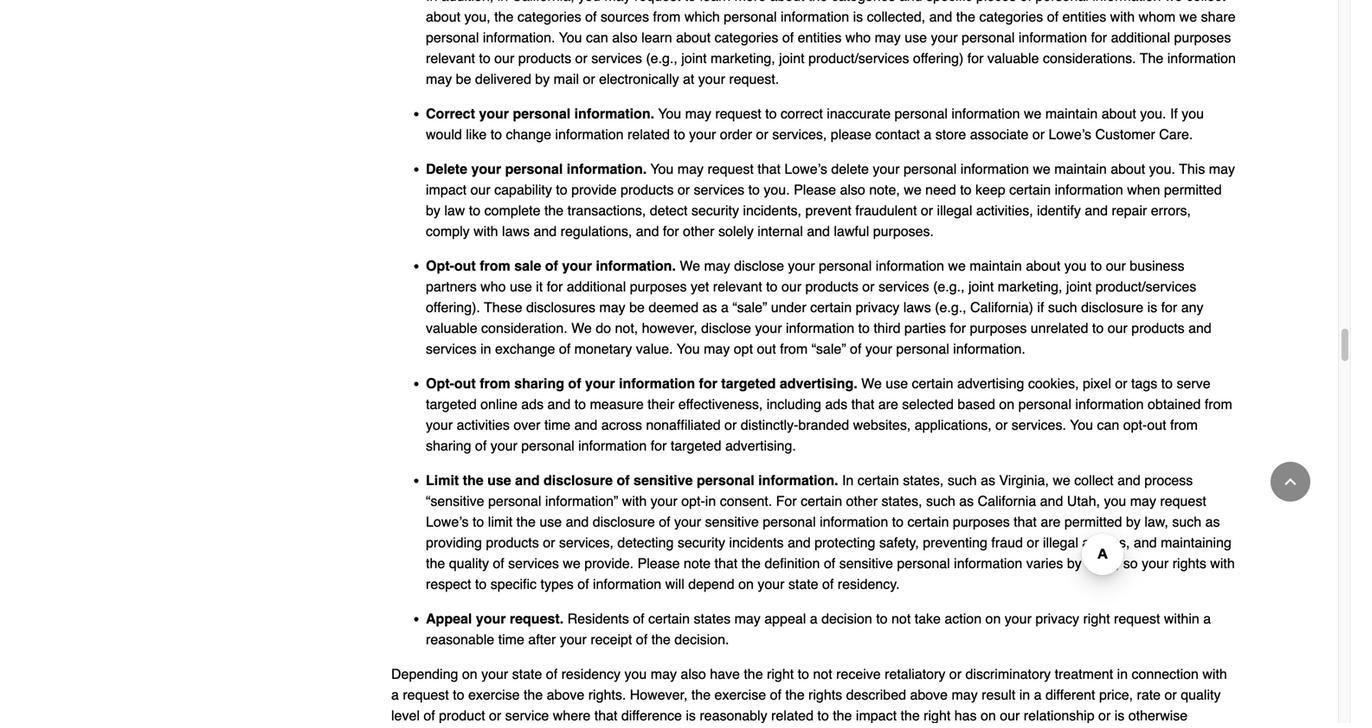 Task type: describe. For each thing, give the bounding box(es) containing it.
products down any
[[1131, 320, 1185, 336]]

the inside you may request that lowe's delete your personal information we maintain about you. this may impact our capability to provide products or services to you. please also note, we need to keep certain information when permitted by law to complete the transactions, detect security incidents, prevent fraudulent or illegal activities, identify and repair errors, comply with laws and regulations, and for other solely internal and lawful purposes.
[[544, 202, 564, 218]]

consent.
[[720, 493, 772, 509]]

your down the activities at the bottom left
[[490, 438, 517, 454]]

third
[[874, 320, 901, 336]]

residency.
[[838, 576, 900, 592]]

with down the limit the use and disclosure of sensitive personal information.
[[622, 493, 647, 509]]

partners
[[426, 279, 477, 295]]

including
[[767, 396, 821, 412]]

of down "monetary"
[[568, 376, 581, 392]]

process
[[1144, 472, 1193, 488]]

correct
[[426, 106, 475, 122]]

or left service at the left bottom of the page
[[489, 708, 501, 724]]

measure
[[590, 396, 644, 412]]

information up keep
[[961, 161, 1029, 177]]

delete
[[426, 161, 467, 177]]

our inside the 'depending on your state of residency you may also have the right to not receive retaliatory or discriminatory treatment in connection with a request to exercise the above rights. however, the exercise of the rights described above may result in a different price, rate or quality level of product or service where that difference is reasonably related to the impact the right has on our relationship or is otherwi'
[[1000, 708, 1020, 724]]

2 vertical spatial you.
[[764, 182, 790, 198]]

information. up for
[[758, 472, 838, 488]]

is inside in addition, in california, you may request to learn more about the categories and specific pieces of personal information we collect about you, the categories of sources from which personal information is collected, and the categories of entities with whom we share personal information. you can also learn about categories of entities who may use your personal information for additional purposes relevant to our products or services (e.g., joint marketing, joint product/services offering) for valuable considerations. the information may be delivered by mail or electronically at your request.
[[853, 9, 863, 25]]

so
[[1123, 556, 1138, 572]]

states
[[694, 611, 731, 627]]

need
[[925, 182, 956, 198]]

after
[[528, 632, 556, 648]]

be inside we may disclose your personal information we maintain about you to our business partners who use it for additional purposes yet relevant to our products or services (e.g., joint marketing, joint product/services offering). these disclosures may be deemed as a "sale" under certain privacy laws (e.g., california) if such disclosure is for any valuable consideration. we do not, however, disclose your information to third parties for purposes unrelated to our products and services in exchange of monetary value. you may opt out from "sale" of your personal information.
[[629, 299, 645, 315]]

that inside you may request that lowe's delete your personal information we maintain about you. this may impact our capability to provide products or services to you. please also note, we need to keep certain information when permitted by law to complete the transactions, detect security incidents, prevent fraudulent or illegal activities, identify and repair errors, comply with laws and regulations, and for other solely internal and lawful purposes.
[[758, 161, 781, 177]]

disclosure inside in certain states, such as virginia, we collect and process "sensitive personal information" with your opt-in consent. for certain other states, such as california and utah, you may request lowe's to limit the use and disclosure of your sensitive personal information to certain purposes that are permitted by law, such as providing products or services, detecting security incidents and protecting safety, preventing fraud or illegal actions, and maintaining the quality of services we provide. please note that the definition of sensitive personal information varies by state, so your rights with respect to specific types of information will depend on your state of residency.
[[593, 514, 655, 530]]

1 vertical spatial request.
[[510, 611, 564, 627]]

personal down safety,
[[897, 556, 950, 572]]

information down provide.
[[593, 576, 661, 592]]

detecting
[[617, 535, 674, 551]]

of left "monetary"
[[559, 341, 571, 357]]

of up detecting
[[659, 514, 670, 530]]

also inside you may request that lowe's delete your personal information we maintain about you. this may impact our capability to provide products or services to you. please also note, we need to keep certain information when permitted by law to complete the transactions, detect security incidents, prevent fraudulent or illegal activities, identify and repair errors, comply with laws and regulations, and for other solely internal and lawful purposes.
[[840, 182, 865, 198]]

1 above from the left
[[547, 687, 584, 703]]

lawful
[[834, 223, 869, 239]]

1 horizontal spatial sharing
[[514, 376, 564, 392]]

1 horizontal spatial right
[[924, 708, 951, 724]]

correct
[[781, 106, 823, 122]]

you,
[[464, 9, 491, 25]]

you may request to correct inaccurate personal information we maintain about you. if you would like to change information related to your order or services, please contact a store associate or lowe's customer care.
[[426, 106, 1204, 142]]

please inside in certain states, such as virginia, we collect and process "sensitive personal information" with your opt-in consent. for certain other states, such as california and utah, you may request lowe's to limit the use and disclosure of your sensitive personal information to certain purposes that are permitted by law, such as providing products or services, detecting security incidents and protecting safety, preventing fraud or illegal actions, and maintaining the quality of services we provide. please note that the definition of sensitive personal information varies by state, so your rights with respect to specific types of information will depend on your state of residency.
[[638, 556, 680, 572]]

and left measure
[[547, 396, 571, 412]]

opt-out from sale of your information.
[[426, 258, 676, 274]]

activities,
[[976, 202, 1033, 218]]

about right more
[[770, 0, 805, 4]]

for
[[776, 493, 797, 509]]

for right parties
[[950, 320, 966, 336]]

appeal your request.
[[426, 611, 564, 627]]

errors,
[[1151, 202, 1191, 218]]

nonaffiliated
[[646, 417, 721, 433]]

note
[[684, 556, 711, 572]]

categories up collected,
[[832, 0, 895, 4]]

state,
[[1086, 556, 1119, 572]]

you inside you may request to correct inaccurate personal information we maintain about you. if you would like to change information related to your order or services, please contact a store associate or lowe's customer care.
[[658, 106, 681, 122]]

illegal inside in certain states, such as virginia, we collect and process "sensitive personal information" with your opt-in consent. for certain other states, such as california and utah, you may request lowe's to limit the use and disclosure of your sensitive personal information to certain purposes that are permitted by law, such as providing products or services, detecting security incidents and protecting safety, preventing fraud or illegal actions, and maintaining the quality of services we provide. please note that the definition of sensitive personal information varies by state, so your rights with respect to specific types of information will depend on your state of residency.
[[1043, 535, 1078, 551]]

information up protecting
[[820, 514, 888, 530]]

personal down lawful
[[819, 258, 872, 274]]

transactions,
[[567, 202, 646, 218]]

from left sale
[[480, 258, 510, 274]]

with down maintaining
[[1210, 556, 1235, 572]]

depend
[[688, 576, 734, 592]]

is down the price, at the right bottom of the page
[[1115, 708, 1125, 724]]

or up "mail"
[[575, 50, 587, 66]]

sale
[[514, 258, 541, 274]]

in right 'result'
[[1019, 687, 1030, 703]]

or down need
[[921, 202, 933, 218]]

may down collected,
[[875, 29, 901, 45]]

opt
[[734, 341, 753, 357]]

of down appeal
[[770, 687, 781, 703]]

related inside the 'depending on your state of residency you may also have the right to not receive retaliatory or discriminatory treatment in connection with a request to exercise the above rights. however, the exercise of the rights described above may result in a different price, rate or quality level of product or service where that difference is reasonably related to the impact the right has on our relationship or is otherwi'
[[771, 708, 814, 724]]

or down connection
[[1165, 687, 1177, 703]]

right inside residents of certain states may appeal a decision to not take action on your privacy right request within a reasonable time after your receipt of the decision.
[[1083, 611, 1110, 627]]

1 vertical spatial states,
[[881, 493, 922, 509]]

treatment
[[1055, 666, 1113, 682]]

you may request that lowe's delete your personal information we maintain about you. this may impact our capability to provide products or services to you. please also note, we need to keep certain information when permitted by law to complete the transactions, detect security incidents, prevent fraudulent or illegal activities, identify and repair errors, comply with laws and regulations, and for other solely internal and lawful purposes.
[[426, 161, 1235, 239]]

for right it
[[547, 279, 563, 295]]

appeal
[[426, 611, 472, 627]]

exchange
[[495, 341, 555, 357]]

with inside the 'depending on your state of residency you may also have the right to not receive retaliatory or discriminatory treatment in connection with a request to exercise the above rights. however, the exercise of the rights described above may result in a different price, rate or quality level of product or service where that difference is reasonably related to the impact the right has on our relationship or is otherwi'
[[1203, 666, 1227, 682]]

fraudulent
[[855, 202, 917, 218]]

joint up unrelated
[[1066, 279, 1092, 295]]

request inside residents of certain states may appeal a decision to not take action on your privacy right request within a reasonable time after your receipt of the decision.
[[1114, 611, 1160, 627]]

be inside in addition, in california, you may request to learn more about the categories and specific pieces of personal information we collect about you, the categories of sources from which personal information is collected, and the categories of entities with whom we share personal information. you can also learn about categories of entities who may use your personal information for additional purposes relevant to our products or services (e.g., joint marketing, joint product/services offering) for valuable considerations. the information may be delivered by mail or electronically at your request.
[[456, 71, 471, 87]]

offering)
[[913, 50, 964, 66]]

1 vertical spatial you.
[[1149, 161, 1175, 177]]

personal down pieces
[[962, 29, 1015, 45]]

out up the activities at the bottom left
[[454, 376, 476, 392]]

we up 'types'
[[563, 556, 581, 572]]

we for information.
[[680, 258, 700, 274]]

offering).
[[426, 299, 480, 315]]

and left repair
[[1085, 202, 1108, 218]]

of left sources
[[585, 9, 597, 25]]

information down purposes.
[[876, 258, 944, 274]]

delete your personal information.
[[426, 161, 647, 177]]

your down under
[[755, 320, 782, 336]]

about inside we may disclose your personal information we maintain about you to our business partners who use it for additional purposes yet relevant to our products or services (e.g., joint marketing, joint product/services offering). these disclosures may be deemed as a "sale" under certain privacy laws (e.g., california) if such disclosure is for any valuable consideration. we do not, however, disclose your information to third parties for purposes unrelated to our products and services in exchange of monetary value. you may opt out from "sale" of your personal information.
[[1026, 258, 1060, 274]]

joint up the at
[[681, 50, 707, 66]]

result
[[982, 687, 1015, 703]]

0 horizontal spatial sensitive
[[634, 472, 693, 488]]

reasonably
[[700, 708, 767, 724]]

you inside we use certain advertising cookies, pixel or tags to serve targeted online ads and to measure their effectiveness, including ads that are selected based on personal information obtained from your activities over time and across nonaffiliated or distinctly-branded websites, applications, or services. you can opt-out from sharing of your personal information for targeted advertising.
[[1070, 417, 1093, 433]]

2 vertical spatial (e.g.,
[[935, 299, 966, 315]]

distinctly-
[[741, 417, 798, 433]]

effectiveness,
[[678, 396, 763, 412]]

your right action
[[1005, 611, 1032, 627]]

you inside in addition, in california, you may request to learn more about the categories and specific pieces of personal information we collect about you, the categories of sources from which personal information is collected, and the categories of entities with whom we share personal information. you can also learn about categories of entities who may use your personal information for additional purposes relevant to our products or services (e.g., joint marketing, joint product/services offering) for valuable considerations. the information may be delivered by mail or electronically at your request.
[[578, 0, 601, 4]]

services.
[[1012, 417, 1066, 433]]

1 vertical spatial we
[[571, 320, 592, 336]]

our inside in addition, in california, you may request to learn more about the categories and specific pieces of personal information we collect about you, the categories of sources from which personal information is collected, and the categories of entities with whom we share personal information. you can also learn about categories of entities who may use your personal information for additional purposes relevant to our products or services (e.g., joint marketing, joint product/services offering) for valuable considerations. the information may be delivered by mail or electronically at your request.
[[494, 50, 514, 66]]

you. inside you may request to correct inaccurate personal information we maintain about you. if you would like to change information related to your order or services, please contact a store associate or lowe's customer care.
[[1140, 106, 1166, 122]]

applications,
[[915, 417, 992, 433]]

prevent
[[805, 202, 851, 218]]

from up online
[[480, 376, 510, 392]]

1 vertical spatial (e.g.,
[[933, 279, 965, 295]]

repair
[[1112, 202, 1147, 218]]

categories down california,
[[517, 9, 581, 25]]

and inside we may disclose your personal information we maintain about you to our business partners who use it for additional purposes yet relevant to our products or services (e.g., joint marketing, joint product/services offering). these disclosures may be deemed as a "sale" under certain privacy laws (e.g., california) if such disclosure is for any valuable consideration. we do not, however, disclose your information to third parties for purposes unrelated to our products and services in exchange of monetary value. you may opt out from "sale" of your personal information.
[[1188, 320, 1212, 336]]

may up yet
[[704, 258, 730, 274]]

we inside you may request to correct inaccurate personal information we maintain about you. if you would like to change information related to your order or services, please contact a store associate or lowe's customer care.
[[1024, 106, 1042, 122]]

from down obtained
[[1170, 417, 1198, 433]]

and up the opt-out from sale of your information.
[[534, 223, 557, 239]]

will
[[665, 576, 684, 592]]

out inside we use certain advertising cookies, pixel or tags to serve targeted online ads and to measure their effectiveness, including ads that are selected based on personal information obtained from your activities over time and across nonaffiliated or distinctly-branded websites, applications, or services. you can opt-out from sharing of your personal information for targeted advertising.
[[1147, 417, 1166, 433]]

branded
[[798, 417, 849, 433]]

information. down regulations,
[[596, 258, 676, 274]]

on down reasonable
[[462, 666, 477, 682]]

and left across
[[574, 417, 597, 433]]

note,
[[869, 182, 900, 198]]

1 exercise from the left
[[468, 687, 520, 703]]

laws inside you may request that lowe's delete your personal information we maintain about you. this may impact our capability to provide products or services to you. please also note, we need to keep certain information when permitted by law to complete the transactions, detect security incidents, prevent fraudulent or illegal activities, identify and repair errors, comply with laws and regulations, and for other solely internal and lawful purposes.
[[502, 223, 530, 239]]

certain inside we may disclose your personal information we maintain about you to our business partners who use it for additional purposes yet relevant to our products or services (e.g., joint marketing, joint product/services offering). these disclosures may be deemed as a "sale" under certain privacy laws (e.g., california) if such disclosure is for any valuable consideration. we do not, however, disclose your information to third parties for purposes unrelated to our products and services in exchange of monetary value. you may opt out from "sale" of your personal information.
[[810, 299, 852, 315]]

your inside the 'depending on your state of residency you may also have the right to not receive retaliatory or discriminatory treatment in connection with a request to exercise the above rights. however, the exercise of the rights described above may result in a different price, rate or quality level of product or service where that difference is reasonably related to the impact the right has on our relationship or is otherwi'
[[481, 666, 508, 682]]

lowe's inside in certain states, such as virginia, we collect and process "sensitive personal information" with your opt-in consent. for certain other states, such as california and utah, you may request lowe's to limit the use and disclosure of your sensitive personal information to certain purposes that are permitted by law, such as providing products or services, detecting security incidents and protecting safety, preventing fraud or illegal actions, and maintaining the quality of services we provide. please note that the definition of sensitive personal information varies by state, so your rights with respect to specific types of information will depend on your state of residency.
[[426, 514, 469, 530]]

provide.
[[584, 556, 634, 572]]

your up note
[[674, 514, 701, 530]]

0 vertical spatial learn
[[700, 0, 731, 4]]

personal up change at the left top of the page
[[513, 106, 571, 122]]

appeal
[[764, 611, 806, 627]]

such up maintaining
[[1172, 514, 1201, 530]]

under
[[771, 299, 806, 315]]

order
[[720, 126, 752, 142]]

selected
[[902, 396, 954, 412]]

information up associate
[[952, 106, 1020, 122]]

if
[[1037, 299, 1044, 315]]

privacy inside residents of certain states may appeal a decision to not take action on your privacy right request within a reasonable time after your receipt of the decision.
[[1035, 611, 1079, 627]]

who inside in addition, in california, you may request to learn more about the categories and specific pieces of personal information we collect about you, the categories of sources from which personal information is collected, and the categories of entities with whom we share personal information. you can also learn about categories of entities who may use your personal information for additional purposes relevant to our products or services (e.g., joint marketing, joint product/services offering) for valuable considerations. the information may be delivered by mail or electronically at your request.
[[845, 29, 871, 45]]

we up whom
[[1165, 0, 1183, 4]]

as left california
[[959, 493, 974, 509]]

personal inside you may request to correct inaccurate personal information we maintain about you. if you would like to change information related to your order or services, please contact a store associate or lowe's customer care.
[[895, 106, 948, 122]]

across
[[601, 417, 642, 433]]

information. inside we may disclose your personal information we maintain about you to our business partners who use it for additional purposes yet relevant to our products or services (e.g., joint marketing, joint product/services offering). these disclosures may be deemed as a "sale" under certain privacy laws (e.g., california) if such disclosure is for any valuable consideration. we do not, however, disclose your information to third parties for purposes unrelated to our products and services in exchange of monetary value. you may opt out from "sale" of your personal information.
[[953, 341, 1025, 357]]

your up measure
[[585, 376, 615, 392]]

by left the law,
[[1126, 514, 1141, 530]]

can inside in addition, in california, you may request to learn more about the categories and specific pieces of personal information we collect about you, the categories of sources from which personal information is collected, and the categories of entities with whom we share personal information. you can also learn about categories of entities who may use your personal information for additional purposes relevant to our products or services (e.g., joint marketing, joint product/services offering) for valuable considerations. the information may be delivered by mail or electronically at your request.
[[586, 29, 608, 45]]

in up the price, at the right bottom of the page
[[1117, 666, 1128, 682]]

rights inside in certain states, such as virginia, we collect and process "sensitive personal information" with your opt-in consent. for certain other states, such as california and utah, you may request lowe's to limit the use and disclosure of your sensitive personal information to certain purposes that are permitted by law, such as providing products or services, detecting security incidents and protecting safety, preventing fraud or illegal actions, and maintaining the quality of services we provide. please note that the definition of sensitive personal information varies by state, so your rights with respect to specific types of information will depend on your state of residency.
[[1173, 556, 1206, 572]]

the
[[1140, 50, 1164, 66]]

receipt
[[591, 632, 632, 648]]

parties
[[904, 320, 946, 336]]

disclosures
[[526, 299, 595, 315]]

may up sources
[[604, 0, 631, 4]]

lowe's inside you may request to correct inaccurate personal information we maintain about you. if you would like to change information related to your order or services, please contact a store associate or lowe's customer care.
[[1049, 126, 1091, 142]]

0 vertical spatial advertising.
[[780, 376, 857, 392]]

of up 'considerations.'
[[1047, 9, 1059, 25]]

about inside you may request to correct inaccurate personal information we maintain about you. if you would like to change information related to your order or services, please contact a store associate or lowe's customer care.
[[1102, 106, 1136, 122]]

certain up preventing
[[907, 514, 949, 530]]

mail
[[554, 71, 579, 87]]

please
[[831, 126, 872, 142]]

1 vertical spatial learn
[[641, 29, 672, 45]]

information down fraud
[[954, 556, 1022, 572]]

1 vertical spatial sensitive
[[705, 514, 759, 530]]

price,
[[1099, 687, 1133, 703]]

and down over
[[515, 472, 540, 488]]

personal up 'considerations.'
[[1036, 0, 1089, 4]]

our up under
[[781, 279, 801, 295]]

of down after
[[546, 666, 558, 682]]

your down definition in the bottom right of the page
[[758, 576, 785, 592]]

certain down websites,
[[858, 472, 899, 488]]

or right order
[[756, 126, 768, 142]]

information down share
[[1167, 50, 1236, 66]]

marketing, inside in addition, in california, you may request to learn more about the categories and specific pieces of personal information we collect about you, the categories of sources from which personal information is collected, and the categories of entities with whom we share personal information. you can also learn about categories of entities who may use your personal information for additional purposes relevant to our products or services (e.g., joint marketing, joint product/services offering) for valuable considerations. the information may be delivered by mail or electronically at your request.
[[711, 50, 775, 66]]

information left collected,
[[781, 9, 849, 25]]

on inside in certain states, such as virginia, we collect and process "sensitive personal information" with your opt-in consent. for certain other states, such as california and utah, you may request lowe's to limit the use and disclosure of your sensitive personal information to certain purposes that are permitted by law, such as providing products or services, detecting security incidents and protecting safety, preventing fraud or illegal actions, and maintaining the quality of services we provide. please note that the definition of sensitive personal information varies by state, so your rights with respect to specific types of information will depend on your state of residency.
[[738, 576, 754, 592]]

these
[[484, 299, 522, 315]]

and up collected,
[[899, 0, 922, 4]]

1 ads from the left
[[521, 396, 544, 412]]

security inside you may request that lowe's delete your personal information we maintain about you. this may impact our capability to provide products or services to you. please also note, we need to keep certain information when permitted by law to complete the transactions, detect security incidents, prevent fraudulent or illegal activities, identify and repair errors, comply with laws and regulations, and for other solely internal and lawful purposes.
[[691, 202, 739, 218]]

your right the at
[[698, 71, 725, 87]]

would
[[426, 126, 462, 142]]

information. inside in addition, in california, you may request to learn more about the categories and specific pieces of personal information we collect about you, the categories of sources from which personal information is collected, and the categories of entities with whom we share personal information. you can also learn about categories of entities who may use your personal information for additional purposes relevant to our products or services (e.g., joint marketing, joint product/services offering) for valuable considerations. the information may be delivered by mail or electronically at your request.
[[483, 29, 555, 45]]

business
[[1130, 258, 1184, 274]]

products up under
[[805, 279, 858, 295]]

services, inside in certain states, such as virginia, we collect and process "sensitive personal information" with your opt-in consent. for certain other states, such as california and utah, you may request lowe's to limit the use and disclosure of your sensitive personal information to certain purposes that are permitted by law, such as providing products or services, detecting security incidents and protecting safety, preventing fraud or illegal actions, and maintaining the quality of services we provide. please note that the definition of sensitive personal information varies by state, so your rights with respect to specific types of information will depend on your state of residency.
[[559, 535, 614, 551]]

1 vertical spatial disclosure
[[544, 472, 613, 488]]

and down information"
[[566, 514, 589, 530]]

0 horizontal spatial entities
[[798, 29, 842, 45]]

within
[[1164, 611, 1199, 627]]

0 vertical spatial disclose
[[734, 258, 784, 274]]

customer
[[1095, 126, 1155, 142]]

you inside in addition, in california, you may request to learn more about the categories and specific pieces of personal information we collect about you, the categories of sources from which personal information is collected, and the categories of entities with whom we share personal information. you can also learn about categories of entities who may use your personal information for additional purposes relevant to our products or services (e.g., joint marketing, joint product/services offering) for valuable considerations. the information may be delivered by mail or electronically at your request.
[[559, 29, 582, 45]]

personal up 'consent.'
[[697, 472, 754, 488]]

personal up services.
[[1018, 396, 1071, 412]]

illegal inside you may request that lowe's delete your personal information we maintain about you. this may impact our capability to provide products or services to you. please also note, we need to keep certain information when permitted by law to complete the transactions, detect security incidents, prevent fraudulent or illegal activities, identify and repair errors, comply with laws and regulations, and for other solely internal and lawful purposes.
[[937, 202, 972, 218]]

decision.
[[674, 632, 729, 648]]

information up whom
[[1092, 0, 1161, 4]]

privacy inside we may disclose your personal information we maintain about you to our business partners who use it for additional purposes yet relevant to our products or services (e.g., joint marketing, joint product/services offering). these disclosures may be deemed as a "sale" under certain privacy laws (e.g., california) if such disclosure is for any valuable consideration. we do not, however, disclose your information to third parties for purposes unrelated to our products and services in exchange of monetary value. you may opt out from "sale" of your personal information.
[[856, 299, 899, 315]]

purposes inside in addition, in california, you may request to learn more about the categories and specific pieces of personal information we collect about you, the categories of sources from which personal information is collected, and the categories of entities with whom we share personal information. you can also learn about categories of entities who may use your personal information for additional purposes relevant to our products or services (e.g., joint marketing, joint product/services offering) for valuable considerations. the information may be delivered by mail or electronically at your request.
[[1174, 29, 1231, 45]]

definition
[[765, 556, 820, 572]]

out up partners
[[454, 258, 476, 274]]

information down across
[[578, 438, 647, 454]]

actions,
[[1082, 535, 1130, 551]]

yet
[[691, 279, 709, 295]]

reasonable
[[426, 632, 494, 648]]

respect
[[426, 576, 471, 592]]

may inside in certain states, such as virginia, we collect and process "sensitive personal information" with your opt-in consent. for certain other states, such as california and utah, you may request lowe's to limit the use and disclosure of your sensitive personal information to certain purposes that are permitted by law, such as providing products or services, detecting security incidents and protecting safety, preventing fraud or illegal actions, and maintaining the quality of services we provide. please note that the definition of sensitive personal information varies by state, so your rights with respect to specific types of information will depend on your state of residency.
[[1130, 493, 1156, 509]]

may up has
[[952, 687, 978, 703]]

we up identify
[[1033, 161, 1051, 177]]

where
[[553, 708, 591, 724]]

or up varies
[[1027, 535, 1039, 551]]

permitted inside you may request that lowe's delete your personal information we maintain about you. this may impact our capability to provide products or services to you. please also note, we need to keep certain information when permitted by law to complete the transactions, detect security incidents, prevent fraudulent or illegal activities, identify and repair errors, comply with laws and regulations, and for other solely internal and lawful purposes.
[[1164, 182, 1222, 198]]

collect inside in addition, in california, you may request to learn more about the categories and specific pieces of personal information we collect about you, the categories of sources from which personal information is collected, and the categories of entities with whom we share personal information. you can also learn about categories of entities who may use your personal information for additional purposes relevant to our products or services (e.g., joint marketing, joint product/services offering) for valuable considerations. the information may be delivered by mail or electronically at your request.
[[1186, 0, 1226, 4]]

a up the relationship
[[1034, 687, 1042, 703]]

of right receipt
[[636, 632, 648, 648]]

you inside you may request that lowe's delete your personal information we maintain about you. this may impact our capability to provide products or services to you. please also note, we need to keep certain information when permitted by law to complete the transactions, detect security incidents, prevent fraudulent or illegal activities, identify and repair errors, comply with laws and regulations, and for other solely internal and lawful purposes.
[[650, 161, 674, 177]]

discriminatory
[[965, 666, 1051, 682]]

solely
[[718, 223, 754, 239]]

from down serve
[[1205, 396, 1232, 412]]

you inside we may disclose your personal information we maintain about you to our business partners who use it for additional purposes yet relevant to our products or services (e.g., joint marketing, joint product/services offering). these disclosures may be deemed as a "sale" under certain privacy laws (e.g., california) if such disclosure is for any valuable consideration. we do not, however, disclose your information to third parties for purposes unrelated to our products and services in exchange of monetary value. you may opt out from "sale" of your personal information.
[[677, 341, 700, 357]]

from inside we may disclose your personal information we maintain about you to our business partners who use it for additional purposes yet relevant to our products or services (e.g., joint marketing, joint product/services offering). these disclosures may be deemed as a "sale" under certain privacy laws (e.g., california) if such disclosure is for any valuable consideration. we do not, however, disclose your information to third parties for purposes unrelated to our products and services in exchange of monetary value. you may opt out from "sale" of your personal information.
[[780, 341, 808, 357]]

incidents,
[[743, 202, 801, 218]]

care.
[[1159, 126, 1193, 142]]

of right sale
[[545, 258, 558, 274]]

protecting
[[815, 535, 875, 551]]

not inside residents of certain states may appeal a decision to not take action on your privacy right request within a reasonable time after your receipt of the decision.
[[892, 611, 911, 627]]

may up correct
[[426, 71, 452, 87]]

online
[[480, 396, 517, 412]]

identify
[[1037, 202, 1081, 218]]

fraud
[[991, 535, 1023, 551]]

we right note,
[[904, 182, 922, 198]]

other inside in certain states, such as virginia, we collect and process "sensitive personal information" with your opt-in consent. for certain other states, such as california and utah, you may request lowe's to limit the use and disclosure of your sensitive personal information to certain purposes that are permitted by law, such as providing products or services, detecting security incidents and protecting safety, preventing fraud or illegal actions, and maintaining the quality of services we provide. please note that the definition of sensitive personal information varies by state, so your rights with respect to specific types of information will depend on your state of residency.
[[846, 493, 878, 509]]

considerations.
[[1043, 50, 1136, 66]]

providing
[[426, 535, 482, 551]]

you inside you may request to correct inaccurate personal information we maintain about you. if you would like to change information related to your order or services, please contact a store associate or lowe's customer care.
[[1182, 106, 1204, 122]]

0 vertical spatial states,
[[903, 472, 944, 488]]

a inside you may request to correct inaccurate personal information we maintain about you. if you would like to change information related to your order or services, please contact a store associate or lowe's customer care.
[[924, 126, 932, 142]]

may inside you may request to correct inaccurate personal information we maintain about you. if you would like to change information related to your order or services, please contact a store associate or lowe's customer care.
[[685, 106, 711, 122]]

2 above from the left
[[910, 687, 948, 703]]

that up depend
[[714, 556, 738, 572]]

who inside we may disclose your personal information we maintain about you to our business partners who use it for additional purposes yet relevant to our products or services (e.g., joint marketing, joint product/services offering). these disclosures may be deemed as a "sale" under certain privacy laws (e.g., california) if such disclosure is for any valuable consideration. we do not, however, disclose your information to third parties for purposes unrelated to our products and services in exchange of monetary value. you may opt out from "sale" of your personal information.
[[480, 279, 506, 295]]

decision
[[821, 611, 872, 627]]

request inside in certain states, such as virginia, we collect and process "sensitive personal information" with your opt-in consent. for certain other states, such as california and utah, you may request lowe's to limit the use and disclosure of your sensitive personal information to certain purposes that are permitted by law, such as providing products or services, detecting security incidents and protecting safety, preventing fraud or illegal actions, and maintaining the quality of services we provide. please note that the definition of sensitive personal information varies by state, so your rights with respect to specific types of information will depend on your state of residency.
[[1160, 493, 1206, 509]]

obtained
[[1148, 396, 1201, 412]]

on right has
[[981, 708, 996, 724]]

scroll to top element
[[1271, 462, 1310, 502]]

of right 'types'
[[577, 576, 589, 592]]

deemed
[[649, 299, 699, 315]]



Task type: vqa. For each thing, say whether or not it's contained in the screenshot.
first 60639 button from right
no



Task type: locate. For each thing, give the bounding box(es) containing it.
certain up selected
[[912, 376, 953, 392]]

lowe's left delete in the right of the page
[[784, 161, 827, 177]]

advertising. inside we use certain advertising cookies, pixel or tags to serve targeted online ads and to measure their effectiveness, including ads that are selected based on personal information obtained from your activities over time and across nonaffiliated or distinctly-branded websites, applications, or services. you can opt-out from sharing of your personal information for targeted advertising.
[[725, 438, 796, 454]]

1 horizontal spatial exercise
[[715, 687, 766, 703]]

we
[[680, 258, 700, 274], [571, 320, 592, 336], [861, 376, 882, 392]]

request. inside in addition, in california, you may request to learn more about the categories and specific pieces of personal information we collect about you, the categories of sources from which personal information is collected, and the categories of entities with whom we share personal information. you can also learn about categories of entities who may use your personal information for additional purposes relevant to our products or services (e.g., joint marketing, joint product/services offering) for valuable considerations. the information may be delivered by mail or electronically at your request.
[[729, 71, 779, 87]]

we for information
[[861, 376, 882, 392]]

0 horizontal spatial who
[[480, 279, 506, 295]]

disclosure up detecting
[[593, 514, 655, 530]]

your inside you may request that lowe's delete your personal information we maintain about you. this may impact our capability to provide products or services to you. please also note, we need to keep certain information when permitted by law to complete the transactions, detect security incidents, prevent fraudulent or illegal activities, identify and repair errors, comply with laws and regulations, and for other solely internal and lawful purposes.
[[873, 161, 900, 177]]

may inside residents of certain states may appeal a decision to not take action on your privacy right request within a reasonable time after your receipt of the decision.
[[734, 611, 761, 627]]

depending
[[391, 666, 458, 682]]

utah,
[[1067, 493, 1100, 509]]

over
[[514, 417, 541, 433]]

request inside the 'depending on your state of residency you may also have the right to not receive retaliatory or discriminatory treatment in connection with a request to exercise the above rights. however, the exercise of the rights described above may result in a different price, rate or quality level of product or service where that difference is reasonably related to the impact the right has on our relationship or is otherwi'
[[403, 687, 449, 703]]

1 vertical spatial relevant
[[713, 279, 762, 295]]

specific inside in addition, in california, you may request to learn more about the categories and specific pieces of personal information we collect about you, the categories of sources from which personal information is collected, and the categories of entities with whom we share personal information. you can also learn about categories of entities who may use your personal information for additional purposes relevant to our products or services (e.g., joint marketing, joint product/services offering) for valuable considerations. the information may be delivered by mail or electronically at your request.
[[926, 0, 972, 4]]

0 vertical spatial you.
[[1140, 106, 1166, 122]]

at
[[683, 71, 694, 87]]

1 vertical spatial security
[[678, 535, 725, 551]]

on right depend
[[738, 576, 754, 592]]

opt-
[[426, 258, 454, 274], [426, 376, 454, 392]]

time down appeal your request.
[[498, 632, 524, 648]]

relevant
[[426, 50, 475, 66], [713, 279, 762, 295]]

0 horizontal spatial related
[[628, 126, 670, 142]]

are up varies
[[1041, 514, 1061, 530]]

chevron up image
[[1282, 473, 1299, 491]]

be up correct
[[456, 71, 471, 87]]

be up not,
[[629, 299, 645, 315]]

not
[[892, 611, 911, 627], [813, 666, 832, 682]]

from
[[653, 9, 681, 25], [480, 258, 510, 274], [780, 341, 808, 357], [480, 376, 510, 392], [1205, 396, 1232, 412], [1170, 417, 1198, 433]]

you inside the 'depending on your state of residency you may also have the right to not receive retaliatory or discriminatory treatment in connection with a request to exercise the above rights. however, the exercise of the rights described above may result in a different price, rate or quality level of product or service where that difference is reasonably related to the impact the right has on our relationship or is otherwi'
[[624, 666, 647, 682]]

please
[[794, 182, 836, 198], [638, 556, 680, 572]]

1 vertical spatial laws
[[903, 299, 931, 315]]

relevant inside we may disclose your personal information we maintain about you to our business partners who use it for additional purposes yet relevant to our products or services (e.g., joint marketing, joint product/services offering). these disclosures may be deemed as a "sale" under certain privacy laws (e.g., california) if such disclosure is for any valuable consideration. we do not, however, disclose your information to third parties for purposes unrelated to our products and services in exchange of monetary value. you may opt out from "sale" of your personal information.
[[713, 279, 762, 295]]

0 vertical spatial can
[[586, 29, 608, 45]]

out
[[454, 258, 476, 274], [757, 341, 776, 357], [454, 376, 476, 392], [1147, 417, 1166, 433]]

learn down sources
[[641, 29, 672, 45]]

in inside we may disclose your personal information we maintain about you to our business partners who use it for additional purposes yet relevant to our products or services (e.g., joint marketing, joint product/services offering). these disclosures may be deemed as a "sale" under certain privacy laws (e.g., california) if such disclosure is for any valuable consideration. we do not, however, disclose your information to third parties for purposes unrelated to our products and services in exchange of monetary value. you may opt out from "sale" of your personal information.
[[480, 341, 491, 357]]

1 horizontal spatial entities
[[1062, 9, 1106, 25]]

may left opt
[[704, 341, 730, 357]]

value.
[[636, 341, 673, 357]]

right
[[1083, 611, 1110, 627], [767, 666, 794, 682], [924, 708, 951, 724]]

0 horizontal spatial state
[[512, 666, 542, 682]]

0 horizontal spatial marketing,
[[711, 50, 775, 66]]

1 vertical spatial opt-
[[681, 493, 705, 509]]

2 vertical spatial also
[[681, 666, 706, 682]]

your inside you may request to correct inaccurate personal information we maintain about you. if you would like to change information related to your order or services, please contact a store associate or lowe's customer care.
[[689, 126, 716, 142]]

also
[[612, 29, 638, 45], [840, 182, 865, 198], [681, 666, 706, 682]]

0 horizontal spatial product/services
[[808, 50, 909, 66]]

0 horizontal spatial are
[[878, 396, 898, 412]]

opt- for we may disclose your personal information we maintain about you to our business partners who use it for additional purposes yet relevant to our products or services (e.g., joint marketing, joint product/services offering). these disclosures may be deemed as a "sale" under certain privacy laws (e.g., california) if such disclosure is for any valuable consideration. we do not, however, disclose your information to third parties for purposes unrelated to our products and services in exchange of monetary value. you may opt out from "sale" of your personal information.
[[426, 258, 454, 274]]

cookies,
[[1028, 376, 1079, 392]]

in inside in addition, in california, you may request to learn more about the categories and specific pieces of personal information we collect about you, the categories of sources from which personal information is collected, and the categories of entities with whom we share personal information. you can also learn about categories of entities who may use your personal information for additional purposes relevant to our products or services (e.g., joint marketing, joint product/services offering) for valuable considerations. the information may be delivered by mail or electronically at your request.
[[426, 0, 437, 4]]

0 vertical spatial privacy
[[856, 299, 899, 315]]

0 horizontal spatial we
[[571, 320, 592, 336]]

1 horizontal spatial additional
[[1111, 29, 1170, 45]]

such down applications,
[[948, 472, 977, 488]]

and down prevent
[[807, 223, 830, 239]]

0 horizontal spatial please
[[638, 556, 680, 572]]

state inside the 'depending on your state of residency you may also have the right to not receive retaliatory or discriminatory treatment in connection with a request to exercise the above rights. however, the exercise of the rights described above may result in a different price, rate or quality level of product or service where that difference is reasonably related to the impact the right has on our relationship or is otherwi'
[[512, 666, 542, 682]]

services down offering).
[[426, 341, 477, 357]]

your up offering)
[[931, 29, 958, 45]]

0 horizontal spatial learn
[[641, 29, 672, 45]]

not inside the 'depending on your state of residency you may also have the right to not receive retaliatory or discriminatory treatment in connection with a request to exercise the above rights. however, the exercise of the rights described above may result in a different price, rate or quality level of product or service where that difference is reasonably related to the impact the right has on our relationship or is otherwi'
[[813, 666, 832, 682]]

on inside residents of certain states may appeal a decision to not take action on your privacy right request within a reasonable time after your receipt of the decision.
[[985, 611, 1001, 627]]

in inside in addition, in california, you may request to learn more about the categories and specific pieces of personal information we collect about you, the categories of sources from which personal information is collected, and the categories of entities with whom we share personal information. you can also learn about categories of entities who may use your personal information for additional purposes relevant to our products or services (e.g., joint marketing, joint product/services offering) for valuable considerations. the information may be delivered by mail or electronically at your request.
[[497, 0, 508, 4]]

permitted inside in certain states, such as virginia, we collect and process "sensitive personal information" with your opt-in consent. for certain other states, such as california and utah, you may request lowe's to limit the use and disclosure of your sensitive personal information to certain purposes that are permitted by law, such as providing products or services, detecting security incidents and protecting safety, preventing fraud or illegal actions, and maintaining the quality of services we provide. please note that the definition of sensitive personal information varies by state, so your rights with respect to specific types of information will depend on your state of residency.
[[1064, 514, 1122, 530]]

information
[[1092, 0, 1161, 4], [781, 9, 849, 25], [1019, 29, 1087, 45], [1167, 50, 1236, 66], [952, 106, 1020, 122], [555, 126, 624, 142], [961, 161, 1029, 177], [1055, 182, 1123, 198], [876, 258, 944, 274], [786, 320, 854, 336], [619, 376, 695, 392], [1075, 396, 1144, 412], [578, 438, 647, 454], [820, 514, 888, 530], [954, 556, 1022, 572], [593, 576, 661, 592]]

the
[[808, 0, 828, 4], [494, 9, 514, 25], [956, 9, 975, 25], [544, 202, 564, 218], [463, 472, 484, 488], [516, 514, 536, 530], [426, 556, 445, 572], [741, 556, 761, 572], [651, 632, 671, 648], [744, 666, 763, 682], [524, 687, 543, 703], [691, 687, 711, 703], [785, 687, 805, 703], [833, 708, 852, 724], [901, 708, 920, 724]]

1 vertical spatial permitted
[[1064, 514, 1122, 530]]

however,
[[642, 320, 697, 336]]

0 horizontal spatial ads
[[521, 396, 544, 412]]

exercise
[[468, 687, 520, 703], [715, 687, 766, 703]]

products inside in addition, in california, you may request to learn more about the categories and specific pieces of personal information we collect about you, the categories of sources from which personal information is collected, and the categories of entities with whom we share personal information. you can also learn about categories of entities who may use your personal information for additional purposes relevant to our products or services (e.g., joint marketing, joint product/services offering) for valuable considerations. the information may be delivered by mail or electronically at your request.
[[518, 50, 571, 66]]

impact inside you may request that lowe's delete your personal information we maintain about you. this may impact our capability to provide products or services to you. please also note, we need to keep certain information when permitted by law to complete the transactions, detect security incidents, prevent fraudulent or illegal activities, identify and repair errors, comply with laws and regulations, and for other solely internal and lawful purposes.
[[426, 182, 467, 198]]

use inside we use certain advertising cookies, pixel or tags to serve targeted online ads and to measure their effectiveness, including ads that are selected based on personal information obtained from your activities over time and across nonaffiliated or distinctly-branded websites, applications, or services. you can opt-out from sharing of your personal information for targeted advertising.
[[886, 376, 908, 392]]

2 horizontal spatial sensitive
[[839, 556, 893, 572]]

detect
[[650, 202, 688, 218]]

internal
[[758, 223, 803, 239]]

request. up after
[[510, 611, 564, 627]]

you
[[559, 29, 582, 45], [658, 106, 681, 122], [650, 161, 674, 177], [677, 341, 700, 357], [1070, 417, 1093, 433]]

(e.g., inside in addition, in california, you may request to learn more about the categories and specific pieces of personal information we collect about you, the categories of sources from which personal information is collected, and the categories of entities with whom we share personal information. you can also learn about categories of entities who may use your personal information for additional purposes relevant to our products or services (e.g., joint marketing, joint product/services offering) for valuable considerations. the information may be delivered by mail or electronically at your request.
[[646, 50, 678, 66]]

for down nonaffiliated on the bottom of page
[[651, 438, 667, 454]]

certain right for
[[801, 493, 842, 509]]

1 horizontal spatial product/services
[[1095, 279, 1196, 295]]

such inside we may disclose your personal information we maintain about you to our business partners who use it for additional purposes yet relevant to our products or services (e.g., joint marketing, joint product/services offering). these disclosures may be deemed as a "sale" under certain privacy laws (e.g., california) if such disclosure is for any valuable consideration. we do not, however, disclose your information to third parties for purposes unrelated to our products and services in exchange of monetary value. you may opt out from "sale" of your personal information.
[[1048, 299, 1077, 315]]

specific inside in certain states, such as virginia, we collect and process "sensitive personal information" with your opt-in consent. for certain other states, such as california and utah, you may request lowe's to limit the use and disclosure of your sensitive personal information to certain purposes that are permitted by law, such as providing products or services, detecting security incidents and protecting safety, preventing fraud or illegal actions, and maintaining the quality of services we provide. please note that the definition of sensitive personal information varies by state, so your rights with respect to specific types of information will depend on your state of residency.
[[490, 576, 537, 592]]

disclosure inside we may disclose your personal information we maintain about you to our business partners who use it for additional purposes yet relevant to our products or services (e.g., joint marketing, joint product/services offering). these disclosures may be deemed as a "sale" under certain privacy laws (e.g., california) if such disclosure is for any valuable consideration. we do not, however, disclose your information to third parties for purposes unrelated to our products and services in exchange of monetary value. you may opt out from "sale" of your personal information.
[[1081, 299, 1143, 315]]

use inside in certain states, such as virginia, we collect and process "sensitive personal information" with your opt-in consent. for certain other states, such as california and utah, you may request lowe's to limit the use and disclosure of your sensitive personal information to certain purposes that are permitted by law, such as providing products or services, detecting security incidents and protecting safety, preventing fraud or illegal actions, and maintaining the quality of services we provide. please note that the definition of sensitive personal information varies by state, so your rights with respect to specific types of information will depend on your state of residency.
[[539, 514, 562, 530]]

0 vertical spatial (e.g.,
[[646, 50, 678, 66]]

that inside the 'depending on your state of residency you may also have the right to not receive retaliatory or discriminatory treatment in connection with a request to exercise the above rights. however, the exercise of the rights described above may result in a different price, rate or quality level of product or service where that difference is reasonably related to the impact the right has on our relationship or is otherwi'
[[594, 708, 618, 724]]

1 horizontal spatial specific
[[926, 0, 972, 4]]

1 horizontal spatial request.
[[729, 71, 779, 87]]

opt-
[[1123, 417, 1147, 433], [681, 493, 705, 509]]

laws inside we may disclose your personal information we maintain about you to our business partners who use it for additional purposes yet relevant to our products or services (e.g., joint marketing, joint product/services offering). these disclosures may be deemed as a "sale" under certain privacy laws (e.g., california) if such disclosure is for any valuable consideration. we do not, however, disclose your information to third parties for purposes unrelated to our products and services in exchange of monetary value. you may opt out from "sale" of your personal information.
[[903, 299, 931, 315]]

you. up when
[[1149, 161, 1175, 177]]

we up utah,
[[1053, 472, 1070, 488]]

may right states
[[734, 611, 761, 627]]

above up where
[[547, 687, 584, 703]]

lowe's inside you may request that lowe's delete your personal information we maintain about you. this may impact our capability to provide products or services to you. please also note, we need to keep certain information when permitted by law to complete the transactions, detect security incidents, prevent fraudulent or illegal activities, identify and repair errors, comply with laws and regulations, and for other solely internal and lawful purposes.
[[784, 161, 827, 177]]

2 ads from the left
[[825, 396, 847, 412]]

impact down described
[[856, 708, 897, 724]]

1 vertical spatial "sale"
[[811, 341, 846, 357]]

our right unrelated
[[1108, 320, 1128, 336]]

also left have
[[681, 666, 706, 682]]

request.
[[729, 71, 779, 87], [510, 611, 564, 627]]

can inside we use certain advertising cookies, pixel or tags to serve targeted online ads and to measure their effectiveness, including ads that are selected based on personal information obtained from your activities over time and across nonaffiliated or distinctly-branded websites, applications, or services. you can opt-out from sharing of your personal information for targeted advertising.
[[1097, 417, 1119, 433]]

0 horizontal spatial rights
[[808, 687, 842, 703]]

related
[[628, 126, 670, 142], [771, 708, 814, 724]]

0 vertical spatial sensitive
[[634, 472, 693, 488]]

0 horizontal spatial right
[[767, 666, 794, 682]]

0 horizontal spatial above
[[547, 687, 584, 703]]

1 horizontal spatial opt-
[[1123, 417, 1147, 433]]

permitted down this
[[1164, 182, 1222, 198]]

are inside in certain states, such as virginia, we collect and process "sensitive personal information" with your opt-in consent. for certain other states, such as california and utah, you may request lowe's to limit the use and disclosure of your sensitive personal information to certain purposes that are permitted by law, such as providing products or services, detecting security incidents and protecting safety, preventing fraud or illegal actions, and maintaining the quality of services we provide. please note that the definition of sensitive personal information varies by state, so your rights with respect to specific types of information will depend on your state of residency.
[[1041, 514, 1061, 530]]

purposes down share
[[1174, 29, 1231, 45]]

in for certain
[[842, 472, 854, 488]]

rights
[[1173, 556, 1206, 572], [808, 687, 842, 703]]

please down detecting
[[638, 556, 680, 572]]

1 horizontal spatial are
[[1041, 514, 1061, 530]]

on inside we use certain advertising cookies, pixel or tags to serve targeted online ads and to measure their effectiveness, including ads that are selected based on personal information obtained from your activities over time and across nonaffiliated or distinctly-branded websites, applications, or services. you can opt-out from sharing of your personal information for targeted advertising.
[[999, 396, 1015, 412]]

other up protecting
[[846, 493, 878, 509]]

0 horizontal spatial illegal
[[937, 202, 972, 218]]

opt- for we use certain advertising cookies, pixel or tags to serve targeted online ads and to measure their effectiveness, including ads that are selected based on personal information obtained from your activities over time and across nonaffiliated or distinctly-branded websites, applications, or services. you can opt-out from sharing of your personal information for targeted advertising.
[[426, 376, 454, 392]]

your down regulations,
[[562, 258, 592, 274]]

quality inside the 'depending on your state of residency you may also have the right to not receive retaliatory or discriminatory treatment in connection with a request to exercise the above rights. however, the exercise of the rights described above may result in a different price, rate or quality level of product or service where that difference is reasonably related to the impact the right has on our relationship or is otherwi'
[[1181, 687, 1221, 703]]

valuable inside we may disclose your personal information we maintain about you to our business partners who use it for additional purposes yet relevant to our products or services (e.g., joint marketing, joint product/services offering). these disclosures may be deemed as a "sale" under certain privacy laws (e.g., california) if such disclosure is for any valuable consideration. we do not, however, disclose your information to third parties for purposes unrelated to our products and services in exchange of monetary value. you may opt out from "sale" of your personal information.
[[426, 320, 477, 336]]

with down "complete"
[[474, 223, 498, 239]]

is left any
[[1147, 299, 1157, 315]]

can
[[586, 29, 608, 45], [1097, 417, 1119, 433]]

out right opt
[[757, 341, 776, 357]]

2 vertical spatial targeted
[[671, 438, 721, 454]]

right right have
[[767, 666, 794, 682]]

you
[[578, 0, 601, 4], [1182, 106, 1204, 122], [1064, 258, 1087, 274], [1104, 493, 1126, 509], [624, 666, 647, 682]]

0 vertical spatial maintain
[[1045, 106, 1098, 122]]

when
[[1127, 182, 1160, 198]]

out down obtained
[[1147, 417, 1166, 433]]

service
[[505, 708, 549, 724]]

quality inside in certain states, such as virginia, we collect and process "sensitive personal information" with your opt-in consent. for certain other states, such as california and utah, you may request lowe's to limit the use and disclosure of your sensitive personal information to certain purposes that are permitted by law, such as providing products or services, detecting security incidents and protecting safety, preventing fraud or illegal actions, and maintaining the quality of services we provide. please note that the definition of sensitive personal information varies by state, so your rights with respect to specific types of information will depend on your state of residency.
[[449, 556, 489, 572]]

2 vertical spatial sensitive
[[839, 556, 893, 572]]

do
[[596, 320, 611, 336]]

in left 'consent.'
[[705, 493, 716, 509]]

request down depending
[[403, 687, 449, 703]]

additional inside we may disclose your personal information we maintain about you to our business partners who use it for additional purposes yet relevant to our products or services (e.g., joint marketing, joint product/services offering). these disclosures may be deemed as a "sale" under certain privacy laws (e.g., california) if such disclosure is for any valuable consideration. we do not, however, disclose your information to third parties for purposes unrelated to our products and services in exchange of monetary value. you may opt out from "sale" of your personal information.
[[567, 279, 626, 295]]

or up 'types'
[[543, 535, 555, 551]]

0 horizontal spatial quality
[[449, 556, 489, 572]]

1 vertical spatial who
[[480, 279, 506, 295]]

maintain up the customer
[[1045, 106, 1098, 122]]

or inside we may disclose your personal information we maintain about you to our business partners who use it for additional purposes yet relevant to our products or services (e.g., joint marketing, joint product/services offering). these disclosures may be deemed as a "sale" under certain privacy laws (e.g., california) if such disclosure is for any valuable consideration. we do not, however, disclose your information to third parties for purposes unrelated to our products and services in exchange of monetary value. you may opt out from "sale" of your personal information.
[[862, 279, 875, 295]]

learn
[[700, 0, 731, 4], [641, 29, 672, 45]]

in left exchange
[[480, 341, 491, 357]]

2 exercise from the left
[[715, 687, 766, 703]]

1 vertical spatial opt-
[[426, 376, 454, 392]]

we use certain advertising cookies, pixel or tags to serve targeted online ads and to measure their effectiveness, including ads that are selected based on personal information obtained from your activities over time and across nonaffiliated or distinctly-branded websites, applications, or services. you can opt-out from sharing of your personal information for targeted advertising.
[[426, 376, 1232, 454]]

websites,
[[853, 417, 911, 433]]

services inside in certain states, such as virginia, we collect and process "sensitive personal information" with your opt-in consent. for certain other states, such as california and utah, you may request lowe's to limit the use and disclosure of your sensitive personal information to certain purposes that are permitted by law, such as providing products or services, detecting security incidents and protecting safety, preventing fraud or illegal actions, and maintaining the quality of services we provide. please note that the definition of sensitive personal information varies by state, so your rights with respect to specific types of information will depend on your state of residency.
[[508, 556, 559, 572]]

information. up provide
[[567, 161, 647, 177]]

marketing, down more
[[711, 50, 775, 66]]

0 horizontal spatial be
[[456, 71, 471, 87]]

additional
[[1111, 29, 1170, 45], [567, 279, 626, 295]]

or right "mail"
[[583, 71, 595, 87]]

other
[[683, 223, 714, 239], [846, 493, 878, 509]]

additional inside in addition, in california, you may request to learn more about the categories and specific pieces of personal information we collect about you, the categories of sources from which personal information is collected, and the categories of entities with whom we share personal information. you can also learn about categories of entities who may use your personal information for additional purposes relevant to our products or services (e.g., joint marketing, joint product/services offering) for valuable considerations. the information may be delivered by mail or electronically at your request.
[[1111, 29, 1170, 45]]

1 opt- from the top
[[426, 258, 454, 274]]

has
[[954, 708, 977, 724]]

certain inside you may request that lowe's delete your personal information we maintain about you. this may impact our capability to provide products or services to you. please also note, we need to keep certain information when permitted by law to complete the transactions, detect security incidents, prevent fraudulent or illegal activities, identify and repair errors, comply with laws and regulations, and for other solely internal and lawful purposes.
[[1009, 182, 1051, 198]]

maintain inside you may request that lowe's delete your personal information we maintain about you. this may impact our capability to provide products or services to you. please also note, we need to keep certain information when permitted by law to complete the transactions, detect security incidents, prevent fraudulent or illegal activities, identify and repair errors, comply with laws and regulations, and for other solely internal and lawful purposes.
[[1054, 161, 1107, 177]]

the inside residents of certain states may appeal a decision to not take action on your privacy right request within a reasonable time after your receipt of the decision.
[[651, 632, 671, 648]]

your down third
[[865, 341, 892, 357]]

out inside we may disclose your personal information we maintain about you to our business partners who use it for additional purposes yet relevant to our products or services (e.g., joint marketing, joint product/services offering). these disclosures may be deemed as a "sale" under certain privacy laws (e.g., california) if such disclosure is for any valuable consideration. we do not, however, disclose your information to third parties for purposes unrelated to our products and services in exchange of monetary value. you may opt out from "sale" of your personal information.
[[757, 341, 776, 357]]

2 horizontal spatial we
[[861, 376, 882, 392]]

you right if
[[1182, 106, 1204, 122]]

certain
[[1009, 182, 1051, 198], [810, 299, 852, 315], [912, 376, 953, 392], [858, 472, 899, 488], [801, 493, 842, 509], [907, 514, 949, 530], [648, 611, 690, 627]]

please inside you may request that lowe's delete your personal information we maintain about you. this may impact our capability to provide products or services to you. please also note, we need to keep certain information when permitted by law to complete the transactions, detect security incidents, prevent fraudulent or illegal activities, identify and repair errors, comply with laws and regulations, and for other solely internal and lawful purposes.
[[794, 182, 836, 198]]

0 vertical spatial permitted
[[1164, 182, 1222, 198]]

1 vertical spatial additional
[[567, 279, 626, 295]]

impact inside the 'depending on your state of residency you may also have the right to not receive retaliatory or discriminatory treatment in connection with a request to exercise the above rights. however, the exercise of the rights described above may result in a different price, rate or quality level of product or service where that difference is reasonably related to the impact the right has on our relationship or is otherwi'
[[856, 708, 897, 724]]

state inside in certain states, such as virginia, we collect and process "sensitive personal information" with your opt-in consent. for certain other states, such as california and utah, you may request lowe's to limit the use and disclosure of your sensitive personal information to certain purposes that are permitted by law, such as providing products or services, detecting security incidents and protecting safety, preventing fraud or illegal actions, and maintaining the quality of services we provide. please note that the definition of sensitive personal information varies by state, so your rights with respect to specific types of information will depend on your state of residency.
[[788, 576, 818, 592]]

with inside in addition, in california, you may request to learn more about the categories and specific pieces of personal information we collect about you, the categories of sources from which personal information is collected, and the categories of entities with whom we share personal information. you can also learn about categories of entities who may use your personal information for additional purposes relevant to our products or services (e.g., joint marketing, joint product/services offering) for valuable considerations. the information may be delivered by mail or electronically at your request.
[[1110, 9, 1135, 25]]

of up information"
[[617, 472, 630, 488]]

0 vertical spatial related
[[628, 126, 670, 142]]

opt- inside in certain states, such as virginia, we collect and process "sensitive personal information" with your opt-in consent. for certain other states, such as california and utah, you may request lowe's to limit the use and disclosure of your sensitive personal information to certain purposes that are permitted by law, such as providing products or services, detecting security incidents and protecting safety, preventing fraud or illegal actions, and maintaining the quality of services we provide. please note that the definition of sensitive personal information varies by state, so your rights with respect to specific types of information will depend on your state of residency.
[[681, 493, 705, 509]]

1 horizontal spatial privacy
[[1035, 611, 1079, 627]]

or up detect
[[678, 182, 690, 198]]

privacy down varies
[[1035, 611, 1079, 627]]

activities
[[457, 417, 510, 433]]

other inside you may request that lowe's delete your personal information we maintain about you. this may impact our capability to provide products or services to you. please also note, we need to keep certain information when permitted by law to complete the transactions, detect security incidents, prevent fraudulent or illegal activities, identify and repair errors, comply with laws and regulations, and for other solely internal and lawful purposes.
[[683, 223, 714, 239]]

1 vertical spatial in
[[842, 472, 854, 488]]

use up limit
[[487, 472, 511, 488]]

product/services inside we may disclose your personal information we maintain about you to our business partners who use it for additional purposes yet relevant to our products or services (e.g., joint marketing, joint product/services offering). these disclosures may be deemed as a "sale" under certain privacy laws (e.g., california) if such disclosure is for any valuable consideration. we do not, however, disclose your information to third parties for purposes unrelated to our products and services in exchange of monetary value. you may opt out from "sale" of your personal information.
[[1095, 279, 1196, 295]]

1 vertical spatial sharing
[[426, 438, 471, 454]]

capability
[[494, 182, 552, 198]]

of up correct
[[782, 29, 794, 45]]

states, up safety,
[[881, 493, 922, 509]]

states, down applications,
[[903, 472, 944, 488]]

1 vertical spatial right
[[767, 666, 794, 682]]

purposes inside in certain states, such as virginia, we collect and process "sensitive personal information" with your opt-in consent. for certain other states, such as california and utah, you may request lowe's to limit the use and disclosure of your sensitive personal information to certain purposes that are permitted by law, such as providing products or services, detecting security incidents and protecting safety, preventing fraud or illegal actions, and maintaining the quality of services we provide. please note that the definition of sensitive personal information varies by state, so your rights with respect to specific types of information will depend on your state of residency.
[[953, 514, 1010, 530]]

0 vertical spatial not
[[892, 611, 911, 627]]

residency
[[561, 666, 621, 682]]

not,
[[615, 320, 638, 336]]

also down delete in the right of the page
[[840, 182, 865, 198]]

1 vertical spatial please
[[638, 556, 680, 572]]

you right services.
[[1070, 417, 1093, 433]]

in
[[497, 0, 508, 4], [480, 341, 491, 357], [705, 493, 716, 509], [1117, 666, 1128, 682], [1019, 687, 1030, 703]]

in for addition,
[[426, 0, 437, 4]]

0 vertical spatial be
[[456, 71, 471, 87]]

product/services down the business
[[1095, 279, 1196, 295]]

marketing,
[[711, 50, 775, 66], [998, 279, 1062, 295]]

0 vertical spatial relevant
[[426, 50, 475, 66]]

0 horizontal spatial not
[[813, 666, 832, 682]]

0 vertical spatial we
[[680, 258, 700, 274]]

relevant down the you,
[[426, 50, 475, 66]]

0 horizontal spatial can
[[586, 29, 608, 45]]

you. left if
[[1140, 106, 1166, 122]]

about up when
[[1111, 161, 1145, 177]]

varies
[[1026, 556, 1063, 572]]

1 horizontal spatial please
[[794, 182, 836, 198]]

limit
[[426, 472, 459, 488]]

1 horizontal spatial relevant
[[713, 279, 762, 295]]

1 horizontal spatial sensitive
[[705, 514, 759, 530]]

complete
[[484, 202, 541, 218]]

your down the limit the use and disclosure of sensitive personal information.
[[651, 493, 678, 509]]

0 vertical spatial specific
[[926, 0, 972, 4]]

or left the tags
[[1115, 376, 1127, 392]]

0 horizontal spatial "sale"
[[732, 299, 767, 315]]

1 horizontal spatial "sale"
[[811, 341, 846, 357]]

services, inside you may request to correct inaccurate personal information we maintain about you. if you would like to change information related to your order or services, please contact a store associate or lowe's customer care.
[[772, 126, 827, 142]]

1 horizontal spatial rights
[[1173, 556, 1206, 572]]

1 vertical spatial other
[[846, 493, 878, 509]]

your right after
[[560, 632, 587, 648]]

preventing
[[923, 535, 988, 551]]

are
[[878, 396, 898, 412], [1041, 514, 1061, 530]]

information. up advertising
[[953, 341, 1025, 357]]

0 horizontal spatial laws
[[502, 223, 530, 239]]

monetary
[[574, 341, 632, 357]]

personal inside you may request that lowe's delete your personal information we maintain about you. this may impact our capability to provide products or services to you. please also note, we need to keep certain information when permitted by law to complete the transactions, detect security incidents, prevent fraudulent or illegal activities, identify and repair errors, comply with laws and regulations, and for other solely internal and lawful purposes.
[[904, 161, 957, 177]]

for right offering)
[[967, 50, 984, 66]]

based
[[958, 396, 995, 412]]

0 vertical spatial disclosure
[[1081, 299, 1143, 315]]

request inside you may request to correct inaccurate personal information we maintain about you. if you would like to change information related to your order or services, please contact a store associate or lowe's customer care.
[[715, 106, 761, 122]]

relevant inside in addition, in california, you may request to learn more about the categories and specific pieces of personal information we collect about you, the categories of sources from which personal information is collected, and the categories of entities with whom we share personal information. you can also learn about categories of entities who may use your personal information for additional purposes relevant to our products or services (e.g., joint marketing, joint product/services offering) for valuable considerations. the information may be delivered by mail or electronically at your request.
[[426, 50, 475, 66]]

right down state,
[[1083, 611, 1110, 627]]

0 vertical spatial who
[[845, 29, 871, 45]]

marketing, inside we may disclose your personal information we maintain about you to our business partners who use it for additional purposes yet relevant to our products or services (e.g., joint marketing, joint product/services offering). these disclosures may be deemed as a "sale" under certain privacy laws (e.g., california) if such disclosure is for any valuable consideration. we do not, however, disclose your information to third parties for purposes unrelated to our products and services in exchange of monetary value. you may opt out from "sale" of your personal information.
[[998, 279, 1062, 295]]

1 horizontal spatial quality
[[1181, 687, 1221, 703]]

product/services
[[808, 50, 909, 66], [1095, 279, 1196, 295]]

1 vertical spatial advertising.
[[725, 438, 796, 454]]

ads
[[521, 396, 544, 412], [825, 396, 847, 412]]

0 horizontal spatial collect
[[1074, 472, 1114, 488]]

1 vertical spatial quality
[[1181, 687, 1221, 703]]

1 vertical spatial disclose
[[701, 320, 751, 336]]

products up detect
[[621, 182, 674, 198]]

in down branded
[[842, 472, 854, 488]]

exercise up product
[[468, 687, 520, 703]]

california)
[[970, 299, 1033, 315]]

for
[[1091, 29, 1107, 45], [967, 50, 984, 66], [663, 223, 679, 239], [547, 279, 563, 295], [1161, 299, 1177, 315], [950, 320, 966, 336], [699, 376, 717, 392], [651, 438, 667, 454]]

1 vertical spatial illegal
[[1043, 535, 1078, 551]]

in certain states, such as virginia, we collect and process "sensitive personal information" with your opt-in consent. for certain other states, such as california and utah, you may request lowe's to limit the use and disclosure of your sensitive personal information to certain purposes that are permitted by law, such as providing products or services, detecting security incidents and protecting safety, preventing fraud or illegal actions, and maintaining the quality of services we provide. please note that the definition of sensitive personal information varies by state, so your rights with respect to specific types of information will depend on your state of residency.
[[426, 472, 1235, 592]]

1 horizontal spatial ads
[[825, 396, 847, 412]]

regulations,
[[561, 223, 632, 239]]

california
[[978, 493, 1036, 509]]

purposes up deemed
[[630, 279, 687, 295]]

0 vertical spatial in
[[426, 0, 437, 4]]

difference
[[621, 708, 682, 724]]

from inside in addition, in california, you may request to learn more about the categories and specific pieces of personal information we collect about you, the categories of sources from which personal information is collected, and the categories of entities with whom we share personal information. you can also learn about categories of entities who may use your personal information for additional purposes relevant to our products or services (e.g., joint marketing, joint product/services offering) for valuable considerations. the information may be delivered by mail or electronically at your request.
[[653, 9, 681, 25]]

security up solely
[[691, 202, 739, 218]]

0 horizontal spatial also
[[612, 29, 638, 45]]

your left order
[[689, 126, 716, 142]]

information. down california,
[[483, 29, 555, 45]]

services inside you may request that lowe's delete your personal information we maintain about you. this may impact our capability to provide products or services to you. please also note, we need to keep certain information when permitted by law to complete the transactions, detect security incidents, prevent fraudulent or illegal activities, identify and repair errors, comply with laws and regulations, and for other solely internal and lawful purposes.
[[694, 182, 744, 198]]

collect inside in certain states, such as virginia, we collect and process "sensitive personal information" with your opt-in consent. for certain other states, such as california and utah, you may request lowe's to limit the use and disclosure of your sensitive personal information to certain purposes that are permitted by law, such as providing products or services, detecting security incidents and protecting safety, preventing fraud or illegal actions, and maintaining the quality of services we provide. please note that the definition of sensitive personal information varies by state, so your rights with respect to specific types of information will depend on your state of residency.
[[1074, 472, 1114, 488]]

0 vertical spatial targeted
[[721, 376, 776, 392]]

for inside you may request that lowe's delete your personal information we maintain about you. this may impact our capability to provide products or services to you. please also note, we need to keep certain information when permitted by law to complete the transactions, detect security incidents, prevent fraudulent or illegal activities, identify and repair errors, comply with laws and regulations, and for other solely internal and lawful purposes.
[[663, 223, 679, 239]]

provide
[[571, 182, 617, 198]]

a inside we may disclose your personal information we maintain about you to our business partners who use it for additional purposes yet relevant to our products or services (e.g., joint marketing, joint product/services offering). these disclosures may be deemed as a "sale" under certain privacy laws (e.g., california) if such disclosure is for any valuable consideration. we do not, however, disclose your information to third parties for purposes unrelated to our products and services in exchange of monetary value. you may opt out from "sale" of your personal information.
[[721, 299, 729, 315]]

lowe's left the customer
[[1049, 126, 1091, 142]]

contact
[[875, 126, 920, 142]]

incidents
[[729, 535, 784, 551]]

that inside we use certain advertising cookies, pixel or tags to serve targeted online ads and to measure their effectiveness, including ads that are selected based on personal information obtained from your activities over time and across nonaffiliated or distinctly-branded websites, applications, or services. you can opt-out from sharing of your personal information for targeted advertising.
[[851, 396, 874, 412]]

we may disclose your personal information we maintain about you to our business partners who use it for additional purposes yet relevant to our products or services (e.g., joint marketing, joint product/services offering). these disclosures may be deemed as a "sale" under certain privacy laws (e.g., california) if such disclosure is for any valuable consideration. we do not, however, disclose your information to third parties for purposes unrelated to our products and services in exchange of monetary value. you may opt out from "sale" of your personal information.
[[426, 258, 1212, 357]]

may down the at
[[685, 106, 711, 122]]

who up these
[[480, 279, 506, 295]]

use inside in addition, in california, you may request to learn more about the categories and specific pieces of personal information we collect about you, the categories of sources from which personal information is collected, and the categories of entities with whom we share personal information. you can also learn about categories of entities who may use your personal information for additional purposes relevant to our products or services (e.g., joint marketing, joint product/services offering) for valuable considerations. the information may be delivered by mail or electronically at your request.
[[905, 29, 927, 45]]

0 vertical spatial valuable
[[987, 50, 1039, 66]]

take
[[915, 611, 941, 627]]

services
[[591, 50, 642, 66], [694, 182, 744, 198], [878, 279, 929, 295], [426, 341, 477, 357], [508, 556, 559, 572]]

with inside you may request that lowe's delete your personal information we maintain about you. this may impact our capability to provide products or services to you. please also note, we need to keep certain information when permitted by law to complete the transactions, detect security incidents, prevent fraudulent or illegal activities, identify and repair errors, comply with laws and regulations, and for other solely internal and lawful purposes.
[[474, 223, 498, 239]]

also inside in addition, in california, you may request to learn more about the categories and specific pieces of personal information we collect about you, the categories of sources from which personal information is collected, and the categories of entities with whom we share personal information. you can also learn about categories of entities who may use your personal information for additional purposes relevant to our products or services (e.g., joint marketing, joint product/services offering) for valuable considerations. the information may be delivered by mail or electronically at your request.
[[612, 29, 638, 45]]

illegal down need
[[937, 202, 972, 218]]

request inside in addition, in california, you may request to learn more about the categories and specific pieces of personal information we collect about you, the categories of sources from which personal information is collected, and the categories of entities with whom we share personal information. you can also learn about categories of entities who may use your personal information for additional purposes relevant to our products or services (e.g., joint marketing, joint product/services offering) for valuable considerations. the information may be delivered by mail or electronically at your request.
[[634, 0, 681, 4]]

1 horizontal spatial other
[[846, 493, 878, 509]]

1 horizontal spatial be
[[629, 299, 645, 315]]

our inside you may request that lowe's delete your personal information we maintain about you. this may impact our capability to provide products or services to you. please also note, we need to keep certain information when permitted by law to complete the transactions, detect security incidents, prevent fraudulent or illegal activities, identify and repair errors, comply with laws and regulations, and for other solely internal and lawful purposes.
[[470, 182, 490, 198]]

0 vertical spatial are
[[878, 396, 898, 412]]

tags
[[1131, 376, 1157, 392]]

you inside in certain states, such as virginia, we collect and process "sensitive personal information" with your opt-in consent. for certain other states, such as california and utah, you may request lowe's to limit the use and disclosure of your sensitive personal information to certain purposes that are permitted by law, such as providing products or services, detecting security incidents and protecting safety, preventing fraud or illegal actions, and maintaining the quality of services we provide. please note that the definition of sensitive personal information varies by state, so your rights with respect to specific types of information will depend on your state of residency.
[[1104, 493, 1126, 509]]

2 opt- from the top
[[426, 376, 454, 392]]

ads up over
[[521, 396, 544, 412]]

action
[[945, 611, 982, 627]]

our left the business
[[1106, 258, 1126, 274]]

0 horizontal spatial permitted
[[1064, 514, 1122, 530]]

safety,
[[879, 535, 919, 551]]

of down the activities at the bottom left
[[475, 438, 487, 454]]

your up reasonable
[[476, 611, 506, 627]]

opt- down offering).
[[426, 376, 454, 392]]

1 horizontal spatial also
[[681, 666, 706, 682]]

or down the price, at the right bottom of the page
[[1098, 708, 1111, 724]]

products inside in certain states, such as virginia, we collect and process "sensitive personal information" with your opt-in consent. for certain other states, such as california and utah, you may request lowe's to limit the use and disclosure of your sensitive personal information to certain purposes that are permitted by law, such as providing products or services, detecting security incidents and protecting safety, preventing fraud or illegal actions, and maintaining the quality of services we provide. please note that the definition of sensitive personal information varies by state, so your rights with respect to specific types of information will depend on your state of residency.
[[486, 535, 539, 551]]

product
[[439, 708, 485, 724]]

1 vertical spatial targeted
[[426, 396, 477, 412]]

1 vertical spatial be
[[629, 299, 645, 315]]

1 vertical spatial product/services
[[1095, 279, 1196, 295]]

in inside in certain states, such as virginia, we collect and process "sensitive personal information" with your opt-in consent. for certain other states, such as california and utah, you may request lowe's to limit the use and disclosure of your sensitive personal information to certain purposes that are permitted by law, such as providing products or services, detecting security incidents and protecting safety, preventing fraud or illegal actions, and maintaining the quality of services we provide. please note that the definition of sensitive personal information varies by state, so your rights with respect to specific types of information will depend on your state of residency.
[[842, 472, 854, 488]]

may up the law,
[[1130, 493, 1156, 509]]

are inside we use certain advertising cookies, pixel or tags to serve targeted online ads and to measure their effectiveness, including ads that are selected based on personal information obtained from your activities over time and across nonaffiliated or distinctly-branded websites, applications, or services. you can opt-out from sharing of your personal information for targeted advertising.
[[878, 396, 898, 412]]

is down however,
[[686, 708, 696, 724]]

personal down more
[[724, 9, 777, 25]]

you inside we may disclose your personal information we maintain about you to our business partners who use it for additional purposes yet relevant to our products or services (e.g., joint marketing, joint product/services offering). these disclosures may be deemed as a "sale" under certain privacy laws (e.g., california) if such disclosure is for any valuable consideration. we do not, however, disclose your information to third parties for purposes unrelated to our products and services in exchange of monetary value. you may opt out from "sale" of your personal information.
[[1064, 258, 1087, 274]]

2 vertical spatial right
[[924, 708, 951, 724]]

inaccurate
[[827, 106, 891, 122]]

0 horizontal spatial request.
[[510, 611, 564, 627]]

"sale" left under
[[732, 299, 767, 315]]

rate
[[1137, 687, 1161, 703]]

0 vertical spatial collect
[[1186, 0, 1226, 4]]

that
[[758, 161, 781, 177], [851, 396, 874, 412], [1014, 514, 1037, 530], [714, 556, 738, 572], [594, 708, 618, 724]]

0 horizontal spatial other
[[683, 223, 714, 239]]

0 vertical spatial state
[[788, 576, 818, 592]]

disclose up opt
[[701, 320, 751, 336]]

personal up contact
[[895, 106, 948, 122]]

0 vertical spatial opt-
[[426, 258, 454, 274]]

certain down will
[[648, 611, 690, 627]]

in addition, in california, you may request to learn more about the categories and specific pieces of personal information we collect about you, the categories of sources from which personal information is collected, and the categories of entities with whom we share personal information. you can also learn about categories of entities who may use your personal information for additional purposes relevant to our products or services (e.g., joint marketing, joint product/services offering) for valuable considerations. the information may be delivered by mail or electronically at your request.
[[426, 0, 1236, 87]]

1 horizontal spatial collect
[[1186, 0, 1226, 4]]

certain inside residents of certain states may appeal a decision to not take action on your privacy right request within a reasonable time after your receipt of the decision.
[[648, 611, 690, 627]]

we inside we may disclose your personal information we maintain about you to our business partners who use it for additional purposes yet relevant to our products or services (e.g., joint marketing, joint product/services offering). these disclosures may be deemed as a "sale" under certain privacy laws (e.g., california) if such disclosure is for any valuable consideration. we do not, however, disclose your information to third parties for purposes unrelated to our products and services in exchange of monetary value. you may opt out from "sale" of your personal information.
[[948, 258, 966, 274]]



